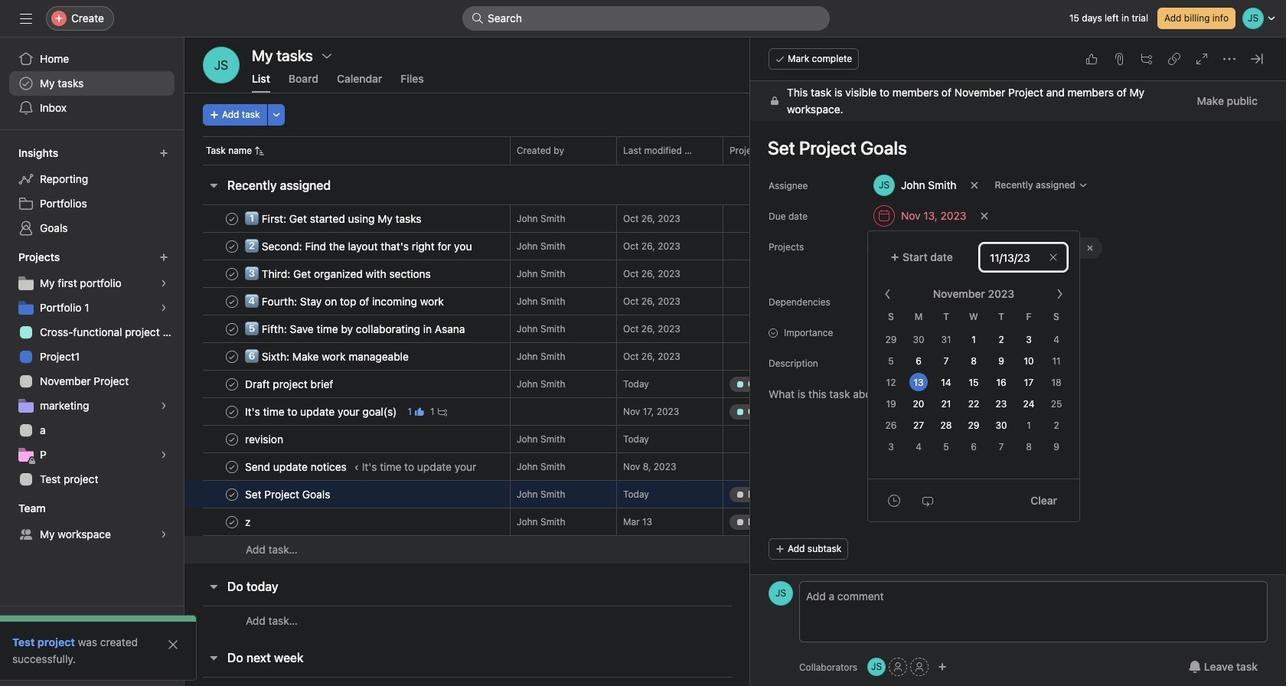 Task type: describe. For each thing, give the bounding box(es) containing it.
1 horizontal spatial add or remove collaborators image
[[938, 662, 947, 671]]

1 like. you liked this task image
[[415, 407, 424, 416]]

set to repeat image
[[922, 494, 934, 506]]

projects element
[[0, 243, 184, 495]]

new project or portfolio image
[[159, 253, 168, 262]]

set project goals cell
[[185, 480, 510, 508]]

task name text field for the 3️⃣ third: get organized with sections cell
[[242, 266, 436, 281]]

close image
[[167, 639, 179, 651]]

mark complete image for 1️⃣ first: get started using my tasks cell
[[223, 209, 241, 228]]

mark complete checkbox for task name text box inside the send update notices cell
[[223, 457, 241, 476]]

task name text field for revision cell
[[242, 431, 288, 447]]

add subtask image
[[1141, 53, 1153, 65]]

task name text field for mark complete checkbox inside the 5️⃣ fifth: save time by collaborating in asana cell
[[242, 321, 470, 336]]

header recently assigned tree grid
[[185, 204, 1251, 564]]

Due date text field
[[980, 243, 1067, 271]]

full screen image
[[1196, 53, 1208, 65]]

mark complete image for 6️⃣ sixth: make work manageable cell
[[223, 347, 241, 366]]

1 subtask image
[[438, 407, 447, 416]]

mark complete checkbox for draft project brief cell
[[223, 375, 241, 393]]

task name text field for 1️⃣ first: get started using my tasks cell
[[242, 211, 426, 226]]

1 collapse task list for this group image from the top
[[207, 179, 220, 191]]

see details, my first portfolio image
[[159, 279, 168, 288]]

2 collapse task list for this group image from the top
[[207, 652, 220, 664]]

see details, my workspace image
[[159, 530, 168, 539]]

mark complete checkbox for task name text field within the the "set project goals" cell
[[223, 485, 241, 503]]

collapse task list for this group image
[[207, 580, 220, 593]]

mark complete checkbox for it's time to update your goal(s) cell
[[223, 402, 241, 421]]

it's time to update your goal(s) cell
[[185, 397, 510, 426]]

task name text field inside send update notices cell
[[242, 459, 351, 474]]

send update notices cell
[[185, 452, 510, 481]]

next month image
[[1054, 288, 1066, 300]]

mark complete checkbox for revision cell
[[223, 430, 241, 448]]

attachments: add a file to this task, set project goals image
[[1113, 53, 1125, 65]]

mark complete checkbox for z cell
[[223, 513, 241, 531]]

task name text field for mark complete checkbox within 4️⃣ fourth: stay on top of incoming work cell
[[242, 294, 449, 309]]

mark complete image for task name text box inside the z cell
[[223, 513, 241, 531]]

6️⃣ sixth: make work manageable cell
[[185, 342, 510, 371]]

remove image
[[1084, 242, 1097, 254]]

mark complete checkbox for 5️⃣ fifth: save time by collaborating in asana cell
[[223, 320, 241, 338]]

0 horizontal spatial add or remove collaborators image
[[868, 658, 886, 676]]

task name text field for it's time to update your goal(s) cell
[[242, 404, 401, 419]]

0 likes. click to like this task image
[[1086, 53, 1098, 65]]

mark complete image for task name text box in 5️⃣ fifth: save time by collaborating in asana cell
[[223, 320, 241, 338]]

copy task link image
[[1168, 53, 1181, 65]]

see details, marketing image
[[159, 401, 168, 410]]

mark complete image for task name text field within the the "set project goals" cell
[[223, 485, 241, 503]]

mark complete image for task name text field inside the the 3️⃣ third: get organized with sections cell
[[223, 265, 241, 283]]

mark complete image for task name text box inside the send update notices cell
[[223, 457, 241, 476]]

Task Name text field
[[758, 130, 1268, 165]]

clear due date image
[[1049, 253, 1058, 262]]

task name text field for the 2️⃣ second: find the layout that's right for you cell
[[242, 238, 476, 254]]

mark complete image for task name text field in revision cell
[[223, 430, 241, 448]]

new insights image
[[159, 149, 168, 158]]

task name text field for the "set project goals" cell
[[242, 487, 335, 502]]

previous month image
[[882, 288, 894, 300]]



Task type: locate. For each thing, give the bounding box(es) containing it.
mark complete checkbox inside the 3️⃣ third: get organized with sections cell
[[223, 265, 241, 283]]

mark complete image inside 6️⃣ sixth: make work manageable cell
[[223, 347, 241, 366]]

9 mark complete image from the top
[[223, 513, 241, 531]]

6 task name text field from the top
[[242, 514, 259, 529]]

1 vertical spatial mark complete image
[[223, 347, 241, 366]]

5 task name text field from the top
[[242, 459, 351, 474]]

2 mark complete checkbox from the top
[[223, 237, 241, 255]]

mark complete image inside 4️⃣ fourth: stay on top of incoming work cell
[[223, 292, 241, 310]]

task name text field for mark complete checkbox within the z cell
[[242, 514, 259, 529]]

task name text field inside the 3️⃣ third: get organized with sections cell
[[242, 266, 436, 281]]

task name text field inside revision cell
[[242, 431, 288, 447]]

teams element
[[0, 495, 184, 550]]

see details, p image
[[159, 450, 168, 459]]

prominent image
[[472, 12, 484, 25]]

8 mark complete checkbox from the top
[[223, 402, 241, 421]]

3 mark complete checkbox from the top
[[223, 265, 241, 283]]

add time image
[[888, 494, 900, 506]]

mark complete checkbox for the 2️⃣ second: find the layout that's right for you cell
[[223, 237, 241, 255]]

3 mark complete image from the top
[[223, 402, 241, 421]]

mark complete image inside 5️⃣ fifth: save time by collaborating in asana cell
[[223, 320, 241, 338]]

main content
[[750, 81, 1286, 671]]

open user profile image
[[769, 581, 793, 606]]

task name text field inside 4️⃣ fourth: stay on top of incoming work cell
[[242, 294, 449, 309]]

task name text field inside 6️⃣ sixth: make work manageable cell
[[242, 349, 413, 364]]

mark complete checkbox inside it's time to update your goal(s) cell
[[223, 402, 241, 421]]

4 task name text field from the top
[[242, 376, 338, 392]]

4 mark complete image from the top
[[223, 320, 241, 338]]

close details image
[[1251, 53, 1263, 65]]

mark complete checkbox inside 1️⃣ first: get started using my tasks cell
[[223, 209, 241, 228]]

mark complete checkbox for 1️⃣ first: get started using my tasks cell
[[223, 209, 241, 228]]

6 mark complete checkbox from the top
[[223, 347, 241, 366]]

0 vertical spatial mark complete checkbox
[[223, 457, 241, 476]]

4 task name text field from the top
[[242, 404, 401, 419]]

5 task name text field from the top
[[242, 431, 288, 447]]

mark complete checkbox inside draft project brief cell
[[223, 375, 241, 393]]

1 vertical spatial mark complete checkbox
[[223, 485, 241, 503]]

3️⃣ third: get organized with sections cell
[[185, 260, 510, 288]]

insights element
[[0, 139, 184, 243]]

5 mark complete checkbox from the top
[[223, 320, 241, 338]]

1 mark complete checkbox from the top
[[223, 209, 241, 228]]

task name text field inside 5️⃣ fifth: save time by collaborating in asana cell
[[242, 321, 470, 336]]

2 mark complete checkbox from the top
[[223, 485, 241, 503]]

Mark complete checkbox
[[223, 457, 241, 476], [223, 485, 241, 503]]

mark complete image inside the 3️⃣ third: get organized with sections cell
[[223, 265, 241, 283]]

mark complete image inside send update notices cell
[[223, 457, 241, 476]]

revision cell
[[185, 425, 510, 453]]

mark complete checkbox for 6️⃣ sixth: make work manageable cell
[[223, 347, 241, 366]]

mark complete image for task name text box within the draft project brief cell
[[223, 375, 241, 393]]

1 mark complete checkbox from the top
[[223, 457, 241, 476]]

5 mark complete image from the top
[[223, 375, 241, 393]]

see details, portfolio 1 image
[[159, 303, 168, 312]]

task name text field inside the 2️⃣ second: find the layout that's right for you cell
[[242, 238, 476, 254]]

3 task name text field from the top
[[242, 349, 413, 364]]

mark complete checkbox inside 6️⃣ sixth: make work manageable cell
[[223, 347, 241, 366]]

task name text field for mark complete checkbox within draft project brief cell
[[242, 376, 338, 392]]

hide sidebar image
[[20, 12, 32, 25]]

1 mark complete image from the top
[[223, 209, 241, 228]]

mark complete checkbox inside z cell
[[223, 513, 241, 531]]

remove assignee image
[[970, 181, 979, 190]]

mark complete image for task name text field in the the 2️⃣ second: find the layout that's right for you cell
[[223, 237, 241, 255]]

2 mark complete image from the top
[[223, 265, 241, 283]]

3 task name text field from the top
[[242, 266, 436, 281]]

mark complete image inside 1️⃣ first: get started using my tasks cell
[[223, 209, 241, 228]]

task name text field inside 1️⃣ first: get started using my tasks cell
[[242, 211, 426, 226]]

task name text field for mark complete checkbox within the 6️⃣ sixth: make work manageable cell
[[242, 349, 413, 364]]

show options image
[[321, 50, 333, 62]]

set project goals dialog
[[750, 38, 1286, 686]]

1️⃣ first: get started using my tasks cell
[[185, 204, 510, 233]]

mark complete image
[[223, 209, 241, 228], [223, 347, 241, 366], [223, 402, 241, 421]]

clear due date image
[[980, 211, 989, 221]]

1 task name text field from the top
[[242, 294, 449, 309]]

1 task name text field from the top
[[242, 211, 426, 226]]

5️⃣ fifth: save time by collaborating in asana cell
[[185, 315, 510, 343]]

mark complete checkbox for the 3️⃣ third: get organized with sections cell
[[223, 265, 241, 283]]

task name text field inside the "set project goals" cell
[[242, 487, 335, 502]]

2️⃣ second: find the layout that's right for you cell
[[185, 232, 510, 260]]

mark complete checkbox inside the "set project goals" cell
[[223, 485, 241, 503]]

row
[[185, 136, 1251, 165], [203, 164, 1233, 165], [185, 204, 1251, 233], [185, 232, 1251, 260], [185, 260, 1251, 288], [185, 287, 1251, 315], [185, 315, 1251, 343], [185, 342, 1251, 371], [185, 370, 1251, 398], [185, 397, 1251, 426], [185, 425, 1251, 453], [185, 452, 1251, 481], [185, 480, 1251, 508], [185, 508, 1251, 536], [185, 535, 1251, 564], [185, 606, 1251, 635], [185, 677, 1251, 686]]

2 task name text field from the top
[[242, 321, 470, 336]]

1 mark complete image from the top
[[223, 237, 241, 255]]

more actions for this task image
[[1223, 53, 1236, 65]]

mark complete checkbox inside 5️⃣ fifth: save time by collaborating in asana cell
[[223, 320, 241, 338]]

7 mark complete image from the top
[[223, 457, 241, 476]]

1 vertical spatial collapse task list for this group image
[[207, 652, 220, 664]]

task name text field inside it's time to update your goal(s) cell
[[242, 404, 401, 419]]

list box
[[462, 6, 830, 31]]

mark complete checkbox for 4️⃣ fourth: stay on top of incoming work cell at the left
[[223, 292, 241, 310]]

Task name text field
[[242, 211, 426, 226], [242, 238, 476, 254], [242, 266, 436, 281], [242, 404, 401, 419], [242, 431, 288, 447], [242, 487, 335, 502]]

mark complete checkbox inside revision cell
[[223, 430, 241, 448]]

add or remove collaborators image
[[868, 658, 886, 676], [938, 662, 947, 671]]

mark complete image inside revision cell
[[223, 430, 241, 448]]

Mark complete checkbox
[[223, 209, 241, 228], [223, 237, 241, 255], [223, 265, 241, 283], [223, 292, 241, 310], [223, 320, 241, 338], [223, 347, 241, 366], [223, 375, 241, 393], [223, 402, 241, 421], [223, 430, 241, 448], [223, 513, 241, 531]]

task name text field inside z cell
[[242, 514, 259, 529]]

collapse task list for this group image
[[207, 179, 220, 191], [207, 652, 220, 664]]

more actions image
[[272, 110, 281, 119]]

0 vertical spatial mark complete image
[[223, 209, 241, 228]]

6 task name text field from the top
[[242, 487, 335, 502]]

mark complete image for it's time to update your goal(s) cell
[[223, 402, 241, 421]]

task name text field inside draft project brief cell
[[242, 376, 338, 392]]

mark complete checkbox inside the 2️⃣ second: find the layout that's right for you cell
[[223, 237, 241, 255]]

draft project brief cell
[[185, 370, 510, 398]]

8 mark complete image from the top
[[223, 485, 241, 503]]

mark complete image inside z cell
[[223, 513, 241, 531]]

mark complete image
[[223, 237, 241, 255], [223, 265, 241, 283], [223, 292, 241, 310], [223, 320, 241, 338], [223, 375, 241, 393], [223, 430, 241, 448], [223, 457, 241, 476], [223, 485, 241, 503], [223, 513, 241, 531]]

9 mark complete checkbox from the top
[[223, 430, 241, 448]]

0 vertical spatial collapse task list for this group image
[[207, 179, 220, 191]]

4 mark complete checkbox from the top
[[223, 292, 241, 310]]

mark complete checkbox inside 4️⃣ fourth: stay on top of incoming work cell
[[223, 292, 241, 310]]

mark complete image inside draft project brief cell
[[223, 375, 241, 393]]

mark complete checkbox inside send update notices cell
[[223, 457, 241, 476]]

view profile settings image
[[203, 47, 240, 83]]

mark complete image inside the "set project goals" cell
[[223, 485, 241, 503]]

2 vertical spatial mark complete image
[[223, 402, 241, 421]]

4️⃣ fourth: stay on top of incoming work cell
[[185, 287, 510, 315]]

7 mark complete checkbox from the top
[[223, 375, 241, 393]]

6 mark complete image from the top
[[223, 430, 241, 448]]

mark complete image inside the 2️⃣ second: find the layout that's right for you cell
[[223, 237, 241, 255]]

2 mark complete image from the top
[[223, 347, 241, 366]]

10 mark complete checkbox from the top
[[223, 513, 241, 531]]

global element
[[0, 38, 184, 129]]

mark complete image inside it's time to update your goal(s) cell
[[223, 402, 241, 421]]

z cell
[[185, 508, 510, 536]]

2 task name text field from the top
[[242, 238, 476, 254]]

Task name text field
[[242, 294, 449, 309], [242, 321, 470, 336], [242, 349, 413, 364], [242, 376, 338, 392], [242, 459, 351, 474], [242, 514, 259, 529]]

3 mark complete image from the top
[[223, 292, 241, 310]]

mark complete image for task name text box within the 4️⃣ fourth: stay on top of incoming work cell
[[223, 292, 241, 310]]



Task type: vqa. For each thing, say whether or not it's contained in the screenshot.
2nd list item from the bottom of the page
no



